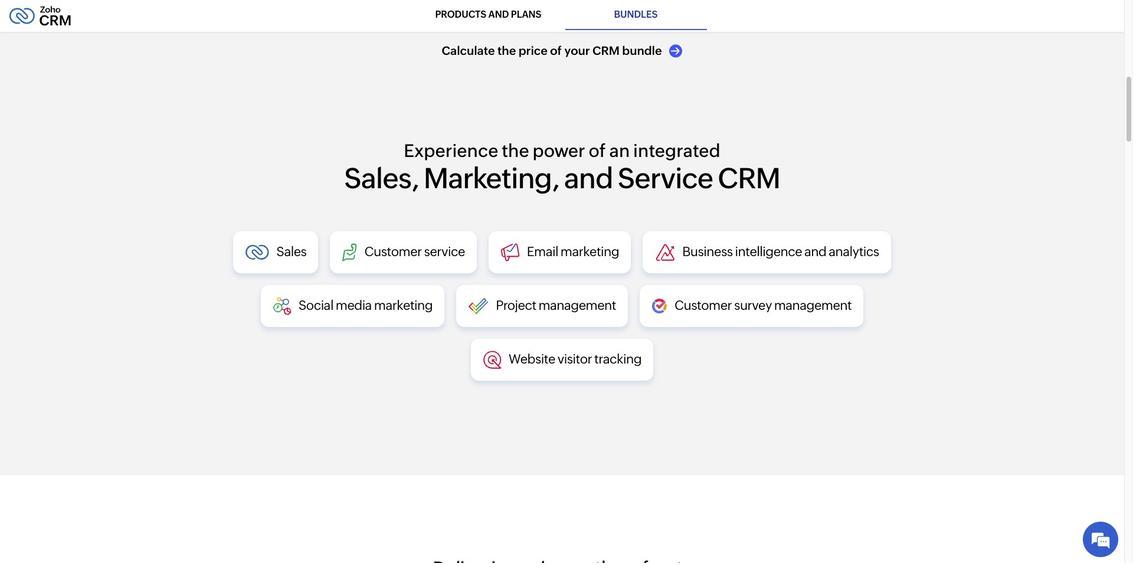 Task type: locate. For each thing, give the bounding box(es) containing it.
addition
[[581, 9, 609, 17]]

of for sales,
[[589, 141, 606, 161]]

sales
[[277, 245, 307, 259]]

website
[[509, 352, 556, 367]]

intelligence
[[735, 245, 803, 259]]

business
[[683, 245, 733, 259]]

management
[[539, 298, 617, 313], [775, 298, 852, 313]]

0 vertical spatial and
[[489, 9, 509, 20]]

the left price
[[498, 44, 516, 58]]

0 horizontal spatial management
[[539, 298, 617, 313]]

1 vertical spatial crm
[[718, 162, 781, 195]]

customer survey management
[[675, 298, 852, 313]]

2 vertical spatial and
[[805, 245, 827, 259]]

marketing right the media
[[374, 298, 433, 313]]

website visitor tracking
[[509, 352, 642, 367]]

and right (vat,
[[489, 9, 509, 20]]

customer service
[[365, 245, 465, 259]]

1 vertical spatial and
[[564, 162, 613, 195]]

and left analytics
[[805, 245, 827, 259]]

0 horizontal spatial customer
[[365, 245, 422, 259]]

customer
[[365, 245, 422, 259], [675, 298, 732, 313]]

etc.)
[[506, 9, 521, 17]]

1 horizontal spatial crm
[[718, 162, 781, 195]]

of
[[551, 44, 562, 58], [589, 141, 606, 161]]

analytics
[[829, 245, 880, 259]]

tracking
[[595, 352, 642, 367]]

visitor
[[558, 352, 592, 367]]

bundles
[[614, 9, 658, 20]]

of left an
[[589, 141, 606, 161]]

0 horizontal spatial of
[[551, 44, 562, 58]]

experience
[[404, 141, 499, 161]]

the inside experience the power of an integrated sales, marketing, and service crm
[[502, 141, 530, 161]]

1 horizontal spatial marketing
[[561, 245, 620, 259]]

will
[[522, 9, 533, 17]]

be
[[535, 9, 543, 17]]

social media marketing
[[299, 298, 433, 313]]

1 horizontal spatial and
[[564, 162, 613, 195]]

integrated
[[634, 141, 721, 161]]

0 horizontal spatial and
[[489, 9, 509, 20]]

to
[[610, 9, 617, 17]]

taxes
[[453, 9, 471, 17]]

social
[[299, 298, 334, 313]]

media
[[336, 298, 372, 313]]

marketing right email
[[561, 245, 620, 259]]

products
[[436, 9, 487, 20]]

service
[[618, 162, 713, 195]]

2 horizontal spatial and
[[805, 245, 827, 259]]

0 vertical spatial of
[[551, 44, 562, 58]]

of left your
[[551, 44, 562, 58]]

project
[[496, 298, 537, 313]]

and down power
[[564, 162, 613, 195]]

local
[[434, 9, 452, 17]]

local taxes (vat, gst, etc.) will be charged in addition to the prices mentioned.
[[434, 9, 691, 17]]

plans
[[511, 9, 542, 20]]

and
[[489, 9, 509, 20], [564, 162, 613, 195], [805, 245, 827, 259]]

prices
[[631, 9, 651, 17]]

2 management from the left
[[775, 298, 852, 313]]

email marketing
[[527, 245, 620, 259]]

customer for customer service
[[365, 245, 422, 259]]

an
[[610, 141, 630, 161]]

1 vertical spatial customer
[[675, 298, 732, 313]]

business intelligence and analytics
[[683, 245, 880, 259]]

marketing
[[561, 245, 620, 259], [374, 298, 433, 313]]

0 horizontal spatial marketing
[[374, 298, 433, 313]]

customer left service
[[365, 245, 422, 259]]

1 horizontal spatial management
[[775, 298, 852, 313]]

of for bundle
[[551, 44, 562, 58]]

of inside experience the power of an integrated sales, marketing, and service crm
[[589, 141, 606, 161]]

1 horizontal spatial customer
[[675, 298, 732, 313]]

crm
[[593, 44, 620, 58], [718, 162, 781, 195]]

1 horizontal spatial of
[[589, 141, 606, 161]]

the right to
[[619, 9, 629, 17]]

0 vertical spatial crm
[[593, 44, 620, 58]]

1 vertical spatial marketing
[[374, 298, 433, 313]]

1 vertical spatial the
[[498, 44, 516, 58]]

the
[[619, 9, 629, 17], [498, 44, 516, 58], [502, 141, 530, 161]]

2 vertical spatial the
[[502, 141, 530, 161]]

the up marketing,
[[502, 141, 530, 161]]

0 vertical spatial customer
[[365, 245, 422, 259]]

charged
[[545, 9, 573, 17]]

1 vertical spatial of
[[589, 141, 606, 161]]

customer left survey
[[675, 298, 732, 313]]

service
[[424, 245, 465, 259]]



Task type: describe. For each thing, give the bounding box(es) containing it.
email
[[527, 245, 559, 259]]

0 horizontal spatial crm
[[593, 44, 620, 58]]

price
[[519, 44, 548, 58]]

products and plans
[[436, 9, 542, 20]]

marketing,
[[424, 162, 560, 195]]

project management
[[496, 298, 617, 313]]

in
[[574, 9, 580, 17]]

the for bundle
[[498, 44, 516, 58]]

customer for customer survey management
[[675, 298, 732, 313]]

and inside experience the power of an integrated sales, marketing, and service crm
[[564, 162, 613, 195]]

(vat,
[[472, 9, 488, 17]]

0 vertical spatial marketing
[[561, 245, 620, 259]]

1 management from the left
[[539, 298, 617, 313]]

survey
[[735, 298, 772, 313]]

your
[[565, 44, 590, 58]]

the for sales,
[[502, 141, 530, 161]]

experience the power of an integrated sales, marketing, and service crm
[[344, 141, 781, 195]]

bundle
[[623, 44, 662, 58]]

sales,
[[344, 162, 419, 195]]

mentioned.
[[652, 9, 691, 17]]

0 vertical spatial the
[[619, 9, 629, 17]]

power
[[533, 141, 586, 161]]

gst,
[[489, 9, 505, 17]]

calculate the price of your crm bundle
[[442, 44, 662, 58]]

calculate
[[442, 44, 495, 58]]

crm inside experience the power of an integrated sales, marketing, and service crm
[[718, 162, 781, 195]]

zoho crm logo image
[[9, 3, 72, 29]]

calculate the price of your crm bundle link
[[214, 17, 911, 58]]



Task type: vqa. For each thing, say whether or not it's contained in the screenshot.
topmost the of
yes



